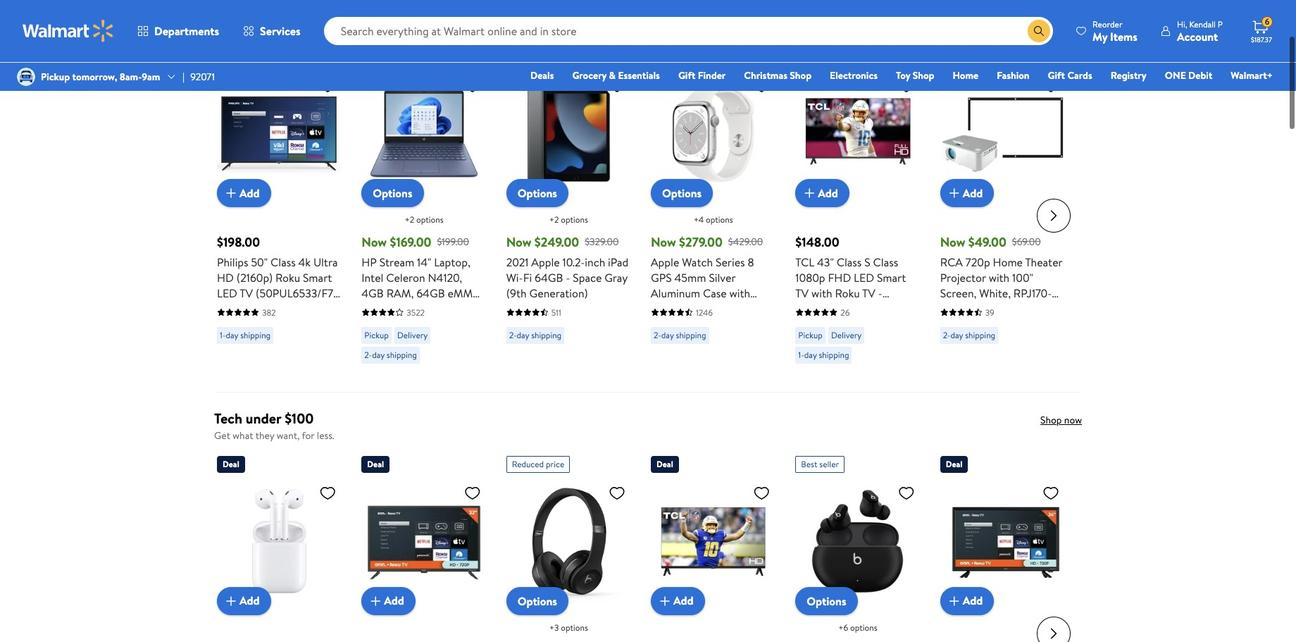 Task type: vqa. For each thing, say whether or not it's contained in the screenshot.
Sports & outdoors
no



Task type: describe. For each thing, give the bounding box(es) containing it.
options for now $279.00
[[706, 213, 733, 225]]

26
[[841, 306, 850, 318]]

options link up +6
[[796, 587, 858, 615]]

8am-
[[120, 70, 142, 84]]

1080p
[[796, 270, 826, 285]]

kendall
[[1190, 18, 1216, 30]]

3522
[[407, 306, 425, 318]]

2- down yr, in the bottom of the page
[[365, 349, 372, 361]]

add to cart image for apple airpods with charging case (2nd generation) image
[[223, 592, 240, 609]]

sport
[[683, 301, 710, 316]]

electronics link
[[824, 68, 885, 83]]

one
[[1166, 68, 1187, 82]]

stick
[[941, 316, 964, 332]]

gray
[[605, 270, 628, 285]]

grocery
[[573, 68, 607, 82]]

(new) inside $198.00 philips 50" class 4k ultra hd (2160p) roku smart led tv (50pul6533/f7) (new)
[[217, 301, 247, 316]]

2-day shipping for $49.00
[[943, 329, 996, 341]]

led inside $198.00 philips 50" class 4k ultra hd (2160p) roku smart led tv (50pul6533/f7) (new)
[[217, 285, 238, 301]]

p
[[1219, 18, 1224, 30]]

seller for +6 options
[[820, 458, 840, 470]]

christmas
[[744, 68, 788, 82]]

shipping for $249.00
[[532, 329, 562, 341]]

rpj170-
[[1014, 285, 1053, 301]]

projector
[[941, 270, 987, 285]]

major
[[214, 20, 239, 35]]

64gb inside now $249.00 $329.00 2021 apple 10.2-inch ipad wi-fi 64gb - space gray (9th generation)
[[535, 270, 564, 285]]

day down 43s310r
[[805, 349, 817, 361]]

search icon image
[[1034, 25, 1045, 37]]

add to favorites list, hp stream 14" laptop, intel celeron n4120, 4gb ram, 64gb emmc, blue, windows 11 (s mode) with office 365 1-yr, 14-cf2111wm image
[[464, 76, 481, 94]]

walmart+
[[1232, 68, 1274, 82]]

now for tech under $100
[[1065, 413, 1083, 427]]

add button for onn. 24" class hd (720p) led roku smart tv (100012590) image
[[941, 587, 995, 615]]

add button for philips 50" class 4k ultra hd (2160p) roku smart led tv (50pul6533/f7) (new) image
[[217, 179, 271, 207]]

+2 for $169.00
[[405, 213, 414, 225]]

laptop,
[[434, 254, 471, 270]]

services button
[[231, 14, 313, 48]]

shipping for $49.00
[[966, 329, 996, 341]]

(50pul6533/f7)
[[256, 285, 337, 301]]

philips 50" class 4k ultra hd (2160p) roku smart led tv (50pul6533/f7) (new) image
[[217, 71, 342, 196]]

options up +3
[[518, 593, 557, 609]]

- inside now $279.00 $429.00 apple watch series 8 gps 45mm silver aluminum case with white sport band - m/l
[[740, 301, 744, 316]]

gift cards link
[[1042, 68, 1099, 83]]

cf2111wm
[[391, 332, 436, 347]]

options for now $249.00
[[561, 213, 588, 225]]

streaming
[[1010, 301, 1059, 316]]

product group containing now $169.00
[[362, 43, 487, 386]]

best seller for +2 options
[[512, 50, 550, 62]]

under
[[246, 409, 281, 428]]

now $279.00 $429.00 apple watch series 8 gps 45mm silver aluminum case with white sport band - m/l
[[651, 233, 766, 316]]

debit
[[1189, 68, 1213, 82]]

day for philips
[[226, 329, 238, 341]]

add to favorites list, onn. 32" class hd (720p) led roku smart tv (100012589) image
[[464, 484, 481, 502]]

now for now $169.00
[[362, 233, 387, 251]]

add to favorites list, 2021 apple 10.2-inch ipad wi-fi 64gb - space gray (9th generation) image
[[609, 76, 626, 94]]

0 vertical spatial savings
[[289, 1, 334, 20]]

one debit link
[[1159, 68, 1220, 83]]

smart for $148.00
[[877, 270, 907, 285]]

roku inside $148.00 tcl 43" class s class 1080p fhd led smart tv with roku tv - 43s310r (new)
[[835, 285, 860, 301]]

gift cards
[[1048, 68, 1093, 82]]

shipping for philips
[[240, 329, 271, 341]]

(2160p)
[[237, 270, 273, 285]]

fhd
[[828, 270, 852, 285]]

pickup for now
[[365, 329, 389, 341]]

3
[[982, 301, 988, 316]]

last minute savings on gifts major savings on top electronics, right this way.
[[214, 1, 414, 35]]

tcl 43" class s class 1080p fhd led smart tv with roku tv - 43s310r (new) image
[[796, 71, 921, 196]]

(s
[[445, 301, 455, 316]]

$100
[[285, 409, 314, 428]]

2021 apple 10.2-inch ipad wi-fi 64gb - space gray (9th generation) image
[[507, 71, 631, 196]]

now $249.00 $329.00 2021 apple 10.2-inch ipad wi-fi 64gb - space gray (9th generation)
[[507, 233, 629, 301]]

product group containing now $249.00
[[507, 43, 631, 386]]

product group containing now $49.00
[[941, 43, 1066, 386]]

add to favorites list, apple airpods with charging case (2nd generation) image
[[320, 484, 336, 502]]

right
[[356, 20, 376, 35]]

add to favorites list, apple watch series 8 gps 45mm silver aluminum case with white sport band - m/l image
[[754, 76, 771, 94]]

grocery & essentials link
[[566, 68, 667, 83]]

rca
[[941, 254, 963, 270]]

39
[[986, 306, 995, 318]]

celeron
[[386, 270, 425, 285]]

day for $249.00
[[517, 329, 530, 341]]

class for $198.00
[[271, 254, 296, 270]]

white,
[[980, 285, 1011, 301]]

walmart image
[[23, 20, 114, 42]]

Search search field
[[324, 17, 1054, 45]]

m/l
[[747, 301, 766, 316]]

deals
[[531, 68, 554, 82]]

now for now $249.00
[[507, 233, 532, 251]]

add for onn. 24" class hd (720p) led roku smart tv (100012590) image
[[963, 593, 983, 609]]

product group containing $198.00
[[217, 43, 342, 386]]

emmc,
[[448, 285, 484, 301]]

hi, kendall p account
[[1178, 18, 1224, 44]]

deal for onn. 32" class hd (720p) led roku smart tv (100012589) image
[[367, 458, 384, 470]]

my
[[1093, 29, 1108, 44]]

$249.00
[[535, 233, 580, 251]]

christmas shop
[[744, 68, 812, 82]]

pickup for $148.00
[[799, 329, 823, 341]]

1- inside "now $169.00 $199.00 hp stream 14" laptop, intel celeron n4120, 4gb ram, 64gb emmc, blue, windows 11 (s mode) with office 365 1- yr, 14-cf2111wm"
[[475, 316, 483, 332]]

2- for now $249.00
[[509, 329, 517, 341]]

add for onn. 32" class hd (720p) led roku smart tv (100012589) image
[[384, 593, 404, 609]]

white
[[651, 301, 680, 316]]

silver
[[709, 270, 736, 285]]

apple inside now $279.00 $429.00 apple watch series 8 gps 45mm silver aluminum case with white sport band - m/l
[[651, 254, 680, 270]]

reorder
[[1093, 18, 1123, 30]]

4gb
[[362, 285, 384, 301]]

+6 options
[[839, 621, 878, 633]]

options link for $279.00
[[651, 179, 713, 207]]

best for +6 options
[[802, 458, 818, 470]]

- inside now $249.00 $329.00 2021 apple 10.2-inch ipad wi-fi 64gb - space gray (9th generation)
[[566, 270, 571, 285]]

gift finder link
[[672, 68, 733, 83]]

8
[[748, 254, 754, 270]]

deal for tcl 32" class s class 720p hd led smart tv with google tv - 32s250g (new) image
[[657, 458, 674, 470]]

apple inside now $249.00 $329.00 2021 apple 10.2-inch ipad wi-fi 64gb - space gray (9th generation)
[[532, 254, 560, 270]]

14-
[[377, 332, 391, 347]]

cards
[[1068, 68, 1093, 82]]

registry
[[1111, 68, 1147, 82]]

home link
[[947, 68, 985, 83]]

with inside $148.00 tcl 43" class s class 1080p fhd led smart tv with roku tv - 43s310r (new)
[[812, 285, 833, 301]]

now for now $279.00
[[651, 233, 676, 251]]

2- for now $49.00
[[943, 329, 951, 341]]

items
[[1111, 29, 1138, 44]]

electronics
[[830, 68, 878, 82]]

tech under $100 get what they want, for less.
[[214, 409, 335, 442]]

deal for rca 720p home theater projector with 100" screen, white, rpj170-combo, 3 lbs, streaming stick ready! image
[[946, 50, 963, 62]]

delivery for tcl
[[832, 329, 862, 341]]

best for +2 options
[[512, 50, 528, 62]]

deal for philips 50" class 4k ultra hd (2160p) roku smart led tv (50pul6533/f7) (new) image
[[223, 50, 239, 62]]

home inside 'link'
[[953, 68, 979, 82]]

band
[[713, 301, 737, 316]]

add for philips 50" class 4k ultra hd (2160p) roku smart led tv (50pul6533/f7) (new) image
[[240, 185, 260, 201]]

philips
[[217, 254, 248, 270]]

with inside now $279.00 $429.00 apple watch series 8 gps 45mm silver aluminum case with white sport band - m/l
[[730, 285, 751, 301]]

options right +6
[[851, 621, 878, 633]]

generation)
[[530, 285, 588, 301]]

$187.37
[[1252, 35, 1273, 44]]

apple watch series 8 gps 45mm silver aluminum case with white sport band - m/l image
[[651, 71, 776, 196]]

christmas shop link
[[738, 68, 818, 83]]

with inside now $49.00 $69.00 rca 720p home theater projector with 100" screen, white, rpj170- combo, 3 lbs, streaming stick ready!
[[989, 270, 1010, 285]]

best seller for +6 options
[[802, 458, 840, 470]]

tomorrow,
[[72, 70, 117, 84]]

+2 options for now $169.00
[[405, 213, 444, 225]]

add for apple airpods with charging case (2nd generation) image
[[240, 593, 260, 609]]

day for $49.00
[[951, 329, 964, 341]]

2-day shipping for $279.00
[[654, 329, 707, 341]]

minute
[[243, 1, 286, 20]]

1 vertical spatial savings
[[241, 20, 272, 35]]

add button for tcl 43" class s class 1080p fhd led smart tv with roku tv - 43s310r (new) image
[[796, 179, 850, 207]]

options for $279.00
[[663, 185, 702, 201]]

ipad
[[608, 254, 629, 270]]



Task type: locate. For each thing, give the bounding box(es) containing it.
2 +2 from the left
[[550, 213, 559, 225]]

2- down (9th
[[509, 329, 517, 341]]

0 horizontal spatial savings
[[241, 20, 272, 35]]

- left "m/l"
[[740, 301, 744, 316]]

beats solo3 wireless on-ear headphones with apple w1 headphone chip - black image
[[507, 479, 631, 604]]

$329.00
[[585, 234, 619, 248]]

1 vertical spatial 1-day shipping
[[799, 349, 850, 361]]

0 horizontal spatial home
[[953, 68, 979, 82]]

class left 4k
[[271, 254, 296, 270]]

on up electronics, at left
[[337, 1, 353, 20]]

1 horizontal spatial led
[[854, 270, 875, 285]]

+2 up $249.00
[[550, 213, 559, 225]]

hp
[[362, 254, 377, 270]]

options link up +4
[[651, 179, 713, 207]]

best
[[512, 50, 528, 62], [802, 458, 818, 470]]

64gb right fi
[[535, 270, 564, 285]]

511
[[552, 306, 562, 318]]

home
[[953, 68, 979, 82], [994, 254, 1023, 270]]

seller for +2 options
[[530, 50, 550, 62]]

add to favorites list, tcl 43" class s class 1080p fhd led smart tv with roku tv - 43s310r (new) image
[[898, 76, 915, 94]]

2-day shipping
[[509, 329, 562, 341], [654, 329, 707, 341], [943, 329, 996, 341], [365, 349, 417, 361]]

+4 options
[[694, 213, 733, 225]]

2 horizontal spatial 1-
[[799, 349, 805, 361]]

$279.00
[[680, 233, 723, 251]]

92071
[[190, 70, 215, 84]]

add to cart image
[[223, 185, 240, 201], [946, 185, 963, 201]]

$148.00 tcl 43" class s class 1080p fhd led smart tv with roku tv - 43s310r (new)
[[796, 233, 907, 316]]

walmart+ link
[[1225, 68, 1280, 83]]

gift left finder
[[679, 68, 696, 82]]

0 horizontal spatial -
[[566, 270, 571, 285]]

add to cart image for tcl 43" class s class 1080p fhd led smart tv with roku tv - 43s310r (new) image
[[802, 185, 818, 201]]

shipping down 26
[[819, 349, 850, 361]]

1 horizontal spatial add to cart image
[[946, 185, 963, 201]]

day
[[226, 329, 238, 341], [517, 329, 530, 341], [662, 329, 674, 341], [951, 329, 964, 341], [372, 349, 385, 361], [805, 349, 817, 361]]

1 (new) from the left
[[217, 301, 247, 316]]

options link
[[362, 179, 424, 207], [507, 179, 569, 207], [651, 179, 713, 207], [507, 587, 569, 615], [796, 587, 858, 615]]

office
[[419, 316, 451, 332]]

1 +2 from the left
[[405, 213, 414, 225]]

product group containing now $279.00
[[651, 43, 776, 386]]

382
[[262, 306, 276, 318]]

shop now for last minute savings on gifts
[[1041, 5, 1083, 19]]

home down $69.00
[[994, 254, 1023, 270]]

shop now link for tech under $100
[[1041, 413, 1083, 427]]

1 horizontal spatial roku
[[835, 285, 860, 301]]

best seller inside product group
[[512, 50, 550, 62]]

tv right "hd" at the left top of page
[[240, 285, 253, 301]]

best inside product group
[[512, 50, 528, 62]]

apple left watch
[[651, 254, 680, 270]]

add for tcl 43" class s class 1080p fhd led smart tv with roku tv - 43s310r (new) image
[[818, 185, 839, 201]]

yr,
[[362, 332, 374, 347]]

shipping for $279.00
[[676, 329, 707, 341]]

led right the "fhd" in the right of the page
[[854, 270, 875, 285]]

| 92071
[[183, 70, 215, 84]]

options right +3
[[561, 621, 588, 633]]

2- for now $279.00
[[654, 329, 662, 341]]

add for rca 720p home theater projector with 100" screen, white, rpj170-combo, 3 lbs, streaming stick ready! image
[[963, 185, 983, 201]]

roku up 26
[[835, 285, 860, 301]]

1 horizontal spatial (new)
[[841, 301, 871, 316]]

shipping down 39
[[966, 329, 996, 341]]

intel
[[362, 270, 384, 285]]

apple airpods with charging case (2nd generation) image
[[217, 479, 342, 604]]

home left fashion
[[953, 68, 979, 82]]

2 +2 options from the left
[[550, 213, 588, 225]]

add to favorites list, rca 720p home theater projector with 100" screen, white, rpj170-combo, 3 lbs, streaming stick ready! image
[[1043, 76, 1060, 94]]

add to favorites list, beats studio buds – true wireless noise cancelling bluetooth earbuds - black image
[[898, 484, 915, 502]]

(9th
[[507, 285, 527, 301]]

2-day shipping down 511
[[509, 329, 562, 341]]

+2
[[405, 213, 414, 225], [550, 213, 559, 225]]

day down white
[[662, 329, 674, 341]]

add to favorites list, beats solo3 wireless on-ear headphones with apple w1 headphone chip - black image
[[609, 484, 626, 502]]

14"
[[417, 254, 432, 270]]

2-day shipping down '14-'
[[365, 349, 417, 361]]

$69.00
[[1013, 234, 1041, 248]]

add to favorites list, philips 50" class 4k ultra hd (2160p) roku smart led tv (50pul6533/f7) (new) image
[[320, 76, 336, 94]]

on left top
[[274, 20, 285, 35]]

roku right 50"
[[276, 270, 300, 285]]

Walmart Site-Wide search field
[[324, 17, 1054, 45]]

tv down tcl
[[796, 285, 809, 301]]

options
[[416, 213, 444, 225], [561, 213, 588, 225], [706, 213, 733, 225], [561, 621, 588, 633], [851, 621, 878, 633]]

delivery down 26
[[832, 329, 862, 341]]

pickup
[[41, 70, 70, 84], [365, 329, 389, 341], [799, 329, 823, 341]]

1 horizontal spatial +2 options
[[550, 213, 588, 225]]

pickup down blue,
[[365, 329, 389, 341]]

2 gift from the left
[[1048, 68, 1066, 82]]

(new) down "hd" at the left top of page
[[217, 301, 247, 316]]

 image
[[17, 68, 35, 86]]

1-day shipping down 43s310r
[[799, 349, 850, 361]]

1 horizontal spatial +2
[[550, 213, 559, 225]]

1 vertical spatial home
[[994, 254, 1023, 270]]

want,
[[277, 428, 300, 442]]

add to cart image up $198.00
[[223, 185, 240, 201]]

2 now from the left
[[507, 233, 532, 251]]

options up +6
[[807, 593, 847, 609]]

tcl 32" class s class 720p hd led smart tv with google tv - 32s250g (new) image
[[651, 479, 776, 604]]

shipping down cf2111wm
[[387, 349, 417, 361]]

onn. 24" class hd (720p) led roku smart tv (100012590) image
[[941, 479, 1066, 604]]

add to cart image for tcl 32" class s class 720p hd led smart tv with google tv - 32s250g (new) image
[[657, 592, 674, 609]]

combo,
[[941, 301, 979, 316]]

2-day shipping down white
[[654, 329, 707, 341]]

led down philips
[[217, 285, 238, 301]]

64gb inside "now $169.00 $199.00 hp stream 14" laptop, intel celeron n4120, 4gb ram, 64gb emmc, blue, windows 11 (s mode) with office 365 1- yr, 14-cf2111wm"
[[417, 285, 445, 301]]

1 horizontal spatial seller
[[820, 458, 840, 470]]

+6
[[839, 621, 849, 633]]

0 horizontal spatial apple
[[532, 254, 560, 270]]

4 now from the left
[[941, 233, 966, 251]]

space
[[573, 270, 602, 285]]

1246
[[696, 306, 713, 318]]

1 add to cart image from the left
[[223, 185, 240, 201]]

add to cart image for $198.00
[[223, 185, 240, 201]]

64gb up 3522
[[417, 285, 445, 301]]

$169.00
[[390, 233, 432, 251]]

tv down s on the right top of page
[[863, 285, 876, 301]]

options up +4
[[663, 185, 702, 201]]

next slide for product carousel list image
[[1037, 199, 1071, 233]]

deal for tcl 43" class s class 1080p fhd led smart tv with roku tv - 43s310r (new) image
[[802, 50, 818, 62]]

best seller
[[512, 50, 550, 62], [802, 458, 840, 470]]

1- down "hd" at the left top of page
[[220, 329, 226, 341]]

0 vertical spatial seller
[[530, 50, 550, 62]]

class
[[271, 254, 296, 270], [837, 254, 862, 270], [874, 254, 899, 270]]

ram,
[[387, 285, 414, 301]]

1 horizontal spatial best
[[802, 458, 818, 470]]

they
[[256, 428, 275, 442]]

(new) inside $148.00 tcl 43" class s class 1080p fhd led smart tv with roku tv - 43s310r (new)
[[841, 301, 871, 316]]

0 vertical spatial home
[[953, 68, 979, 82]]

0 horizontal spatial pickup
[[41, 70, 70, 84]]

delivery down 3522
[[397, 329, 428, 341]]

0 horizontal spatial 64gb
[[417, 285, 445, 301]]

1 horizontal spatial gift
[[1048, 68, 1066, 82]]

now up gps
[[651, 233, 676, 251]]

essentials
[[618, 68, 660, 82]]

beats studio buds – true wireless noise cancelling bluetooth earbuds - black image
[[796, 479, 921, 604]]

$49.00
[[969, 233, 1007, 251]]

windows
[[389, 301, 432, 316]]

shipping down 511
[[532, 329, 562, 341]]

0 vertical spatial 1-day shipping
[[220, 329, 271, 341]]

add to cart image
[[802, 185, 818, 201], [223, 592, 240, 609], [367, 592, 384, 609], [657, 592, 674, 609], [946, 592, 963, 609]]

- right the "fhd" in the right of the page
[[879, 285, 883, 301]]

1 horizontal spatial class
[[837, 254, 862, 270]]

roku inside $198.00 philips 50" class 4k ultra hd (2160p) roku smart led tv (50pul6533/f7) (new)
[[276, 270, 300, 285]]

2-day shipping down combo,
[[943, 329, 996, 341]]

toy
[[897, 68, 911, 82]]

2 horizontal spatial -
[[879, 285, 883, 301]]

get
[[214, 428, 230, 442]]

gift left cards
[[1048, 68, 1066, 82]]

class left s on the right top of page
[[837, 254, 862, 270]]

options link for $169.00
[[362, 179, 424, 207]]

6 $187.37
[[1252, 16, 1273, 44]]

&
[[609, 68, 616, 82]]

now up rca
[[941, 233, 966, 251]]

pickup down 43s310r
[[799, 329, 823, 341]]

2- down white
[[654, 329, 662, 341]]

tcl
[[796, 254, 815, 270]]

options right +4
[[706, 213, 733, 225]]

registry link
[[1105, 68, 1154, 83]]

0 vertical spatial best
[[512, 50, 528, 62]]

2 horizontal spatial pickup
[[799, 329, 823, 341]]

50"
[[251, 254, 268, 270]]

add to cart image up rca
[[946, 185, 963, 201]]

gift inside gift finder link
[[679, 68, 696, 82]]

class inside $198.00 philips 50" class 4k ultra hd (2160p) roku smart led tv (50pul6533/f7) (new)
[[271, 254, 296, 270]]

deal for apple airpods with charging case (2nd generation) image
[[223, 458, 239, 470]]

0 horizontal spatial seller
[[530, 50, 550, 62]]

9am
[[142, 70, 160, 84]]

$198.00
[[217, 233, 260, 251]]

savings up electronics, at left
[[289, 1, 334, 20]]

(new)
[[217, 301, 247, 316], [841, 301, 871, 316]]

$199.00
[[437, 234, 469, 248]]

theater
[[1026, 254, 1063, 270]]

0 horizontal spatial 1-day shipping
[[220, 329, 271, 341]]

365
[[454, 316, 472, 332]]

one debit
[[1166, 68, 1213, 82]]

add to cart image for onn. 32" class hd (720p) led roku smart tv (100012589) image
[[367, 592, 384, 609]]

for
[[302, 428, 315, 442]]

1 horizontal spatial pickup
[[365, 329, 389, 341]]

1 vertical spatial best seller
[[802, 458, 840, 470]]

0 vertical spatial shop now
[[1041, 5, 1083, 19]]

1 horizontal spatial best seller
[[802, 458, 840, 470]]

savings down minute
[[241, 20, 272, 35]]

smart left 'hp'
[[303, 270, 332, 285]]

1 apple from the left
[[532, 254, 560, 270]]

100"
[[1013, 270, 1034, 285]]

(new) down the "fhd" in the right of the page
[[841, 301, 871, 316]]

0 horizontal spatial tv
[[240, 285, 253, 301]]

seller inside product group
[[530, 50, 550, 62]]

2 horizontal spatial class
[[874, 254, 899, 270]]

0 horizontal spatial best
[[512, 50, 528, 62]]

2 shop now from the top
[[1041, 413, 1083, 427]]

with inside "now $169.00 $199.00 hp stream 14" laptop, intel celeron n4120, 4gb ram, 64gb emmc, blue, windows 11 (s mode) with office 365 1- yr, 14-cf2111wm"
[[396, 316, 417, 332]]

tv inside $198.00 philips 50" class 4k ultra hd (2160p) roku smart led tv (50pul6533/f7) (new)
[[240, 285, 253, 301]]

1 shop now link from the top
[[1041, 5, 1083, 19]]

1-day shipping down 382
[[220, 329, 271, 341]]

add to cart image for now
[[946, 185, 963, 201]]

gift inside gift cards link
[[1048, 68, 1066, 82]]

$148.00
[[796, 233, 840, 251]]

1 horizontal spatial apple
[[651, 254, 680, 270]]

2 class from the left
[[837, 254, 862, 270]]

gift for gift cards
[[1048, 68, 1066, 82]]

1 horizontal spatial delivery
[[832, 329, 862, 341]]

onn. 32" class hd (720p) led roku smart tv (100012589) image
[[362, 479, 487, 604]]

-
[[566, 270, 571, 285], [879, 285, 883, 301], [740, 301, 744, 316]]

1 +2 options from the left
[[405, 213, 444, 225]]

2 horizontal spatial tv
[[863, 285, 876, 301]]

add
[[240, 185, 260, 201], [818, 185, 839, 201], [963, 185, 983, 201], [240, 593, 260, 609], [384, 593, 404, 609], [674, 593, 694, 609], [963, 593, 983, 609]]

options link up $249.00
[[507, 179, 569, 207]]

0 vertical spatial shop now link
[[1041, 5, 1083, 19]]

add button for rca 720p home theater projector with 100" screen, white, rpj170-combo, 3 lbs, streaming stick ready! image
[[941, 179, 995, 207]]

1 vertical spatial shop now link
[[1041, 413, 1083, 427]]

1 horizontal spatial savings
[[289, 1, 334, 20]]

+2 for $249.00
[[550, 213, 559, 225]]

now inside now $49.00 $69.00 rca 720p home theater projector with 100" screen, white, rpj170- combo, 3 lbs, streaming stick ready!
[[941, 233, 966, 251]]

gift for gift finder
[[679, 68, 696, 82]]

product group containing $148.00
[[796, 43, 921, 386]]

now inside now $249.00 $329.00 2021 apple 10.2-inch ipad wi-fi 64gb - space gray (9th generation)
[[507, 233, 532, 251]]

2 delivery from the left
[[832, 329, 862, 341]]

savings
[[289, 1, 334, 20], [241, 20, 272, 35]]

home inside now $49.00 $69.00 rca 720p home theater projector with 100" screen, white, rpj170- combo, 3 lbs, streaming stick ready!
[[994, 254, 1023, 270]]

1 now from the left
[[362, 233, 387, 251]]

delivery for $169.00
[[397, 329, 428, 341]]

last
[[214, 1, 240, 20]]

apple down $249.00
[[532, 254, 560, 270]]

1 gift from the left
[[679, 68, 696, 82]]

+2 options
[[405, 213, 444, 225], [550, 213, 588, 225]]

add button for onn. 32" class hd (720p) led roku smart tv (100012589) image
[[362, 587, 416, 615]]

2-day shipping for $249.00
[[509, 329, 562, 341]]

hp stream 14" laptop, intel celeron n4120, 4gb ram, 64gb emmc, blue, windows 11 (s mode) with office 365 1-yr, 14-cf2111wm image
[[362, 71, 487, 196]]

1 vertical spatial on
[[274, 20, 285, 35]]

1- right 365
[[475, 316, 483, 332]]

+2 options for now $249.00
[[550, 213, 588, 225]]

hi,
[[1178, 18, 1188, 30]]

3 now from the left
[[651, 233, 676, 251]]

1 vertical spatial shop now
[[1041, 413, 1083, 427]]

1 smart from the left
[[303, 270, 332, 285]]

add to cart image for onn. 24" class hd (720p) led roku smart tv (100012590) image
[[946, 592, 963, 609]]

delivery
[[397, 329, 428, 341], [832, 329, 862, 341]]

departments
[[154, 23, 219, 39]]

now for now $49.00
[[941, 233, 966, 251]]

1 horizontal spatial home
[[994, 254, 1023, 270]]

class for $148.00
[[837, 254, 862, 270]]

2 add to cart image from the left
[[946, 185, 963, 201]]

2 now from the top
[[1065, 413, 1083, 427]]

0 horizontal spatial led
[[217, 285, 238, 301]]

next slide for product carousel list image
[[1037, 617, 1071, 642]]

2 tv from the left
[[796, 285, 809, 301]]

now inside now $279.00 $429.00 apple watch series 8 gps 45mm silver aluminum case with white sport band - m/l
[[651, 233, 676, 251]]

fashion
[[997, 68, 1030, 82]]

day for $279.00
[[662, 329, 674, 341]]

1 horizontal spatial 1-day shipping
[[799, 349, 850, 361]]

add to favorites list, tcl 32" class s class 720p hd led smart tv with google tv - 32s250g (new) image
[[754, 484, 771, 502]]

0 vertical spatial best seller
[[512, 50, 550, 62]]

smart
[[303, 270, 332, 285], [877, 270, 907, 285]]

smart right s on the right top of page
[[877, 270, 907, 285]]

0 horizontal spatial 1-
[[220, 329, 226, 341]]

shipping down 1246
[[676, 329, 707, 341]]

+2 options up $169.00 in the top of the page
[[405, 213, 444, 225]]

0 horizontal spatial delivery
[[397, 329, 428, 341]]

tv
[[240, 285, 253, 301], [796, 285, 809, 301], [863, 285, 876, 301]]

options for $169.00
[[373, 185, 413, 201]]

0 horizontal spatial gift
[[679, 68, 696, 82]]

smart inside $198.00 philips 50" class 4k ultra hd (2160p) roku smart led tv (50pul6533/f7) (new)
[[303, 270, 332, 285]]

0 horizontal spatial roku
[[276, 270, 300, 285]]

1 horizontal spatial tv
[[796, 285, 809, 301]]

with right 'case'
[[730, 285, 751, 301]]

0 vertical spatial on
[[337, 1, 353, 20]]

shipping down 382
[[240, 329, 271, 341]]

- inside $148.00 tcl 43" class s class 1080p fhd led smart tv with roku tv - 43s310r (new)
[[879, 285, 883, 301]]

options up $249.00
[[561, 213, 588, 225]]

now inside "now $169.00 $199.00 hp stream 14" laptop, intel celeron n4120, 4gb ram, 64gb emmc, blue, windows 11 (s mode) with office 365 1- yr, 14-cf2111wm"
[[362, 233, 387, 251]]

options for now $169.00
[[416, 213, 444, 225]]

1 vertical spatial now
[[1065, 413, 1083, 427]]

add to favorites list, onn. 24" class hd (720p) led roku smart tv (100012590) image
[[1043, 484, 1060, 502]]

options up $169.00 in the top of the page
[[373, 185, 413, 201]]

day down (9th
[[517, 329, 530, 341]]

with left 100"
[[989, 270, 1010, 285]]

1 horizontal spatial -
[[740, 301, 744, 316]]

2 apple from the left
[[651, 254, 680, 270]]

0 horizontal spatial add to cart image
[[223, 185, 240, 201]]

class right s on the right top of page
[[874, 254, 899, 270]]

fashion link
[[991, 68, 1036, 83]]

+2 up $169.00 in the top of the page
[[405, 213, 414, 225]]

reorder my items
[[1093, 18, 1138, 44]]

2 smart from the left
[[877, 270, 907, 285]]

2 (new) from the left
[[841, 301, 871, 316]]

3 class from the left
[[874, 254, 899, 270]]

stream
[[380, 254, 415, 270]]

1 horizontal spatial 1-
[[475, 316, 483, 332]]

rca 720p home theater projector with 100" screen, white, rpj170-combo, 3 lbs, streaming stick ready! image
[[941, 71, 1066, 196]]

0 horizontal spatial +2 options
[[405, 213, 444, 225]]

shop inside "link"
[[790, 68, 812, 82]]

day down '14-'
[[372, 349, 385, 361]]

45mm
[[675, 270, 707, 285]]

0 horizontal spatial smart
[[303, 270, 332, 285]]

options for $249.00
[[518, 185, 557, 201]]

options link up +3
[[507, 587, 569, 615]]

1 horizontal spatial 64gb
[[535, 270, 564, 285]]

gps
[[651, 270, 672, 285]]

with right '14-'
[[396, 316, 417, 332]]

3 tv from the left
[[863, 285, 876, 301]]

43s310r
[[796, 301, 839, 316]]

0 horizontal spatial class
[[271, 254, 296, 270]]

led inside $148.00 tcl 43" class s class 1080p fhd led smart tv with roku tv - 43s310r (new)
[[854, 270, 875, 285]]

0 horizontal spatial best seller
[[512, 50, 550, 62]]

smart inside $148.00 tcl 43" class s class 1080p fhd led smart tv with roku tv - 43s310r (new)
[[877, 270, 907, 285]]

shop now for tech under $100
[[1041, 413, 1083, 427]]

1 delivery from the left
[[397, 329, 428, 341]]

deal for hp stream 14" laptop, intel celeron n4120, 4gb ram, 64gb emmc, blue, windows 11 (s mode) with office 365 1-yr, 14-cf2111wm image
[[367, 50, 384, 62]]

options up $169.00 in the top of the page
[[416, 213, 444, 225]]

pickup left tomorrow,
[[41, 70, 70, 84]]

0 horizontal spatial +2
[[405, 213, 414, 225]]

0 horizontal spatial (new)
[[217, 301, 247, 316]]

1 class from the left
[[271, 254, 296, 270]]

add button for tcl 32" class s class 720p hd led smart tv with google tv - 32s250g (new) image
[[651, 587, 705, 615]]

options link up $169.00 in the top of the page
[[362, 179, 424, 207]]

shop now link for last minute savings on gifts
[[1041, 5, 1083, 19]]

1 horizontal spatial on
[[337, 1, 353, 20]]

1 horizontal spatial smart
[[877, 270, 907, 285]]

0 vertical spatial now
[[1065, 5, 1083, 19]]

- left the space
[[566, 270, 571, 285]]

shop now
[[1041, 5, 1083, 19], [1041, 413, 1083, 427]]

1 now from the top
[[1065, 5, 1083, 19]]

now up 2021
[[507, 233, 532, 251]]

toy shop link
[[890, 68, 941, 83]]

1 vertical spatial seller
[[820, 458, 840, 470]]

1 vertical spatial best
[[802, 458, 818, 470]]

services
[[260, 23, 301, 39]]

day down combo,
[[951, 329, 964, 341]]

+2 options up $249.00
[[550, 213, 588, 225]]

deal for onn. 24" class hd (720p) led roku smart tv (100012590) image
[[946, 458, 963, 470]]

+4
[[694, 213, 704, 225]]

smart for $198.00
[[303, 270, 332, 285]]

add for tcl 32" class s class 720p hd led smart tv with google tv - 32s250g (new) image
[[674, 593, 694, 609]]

1 tv from the left
[[240, 285, 253, 301]]

0 horizontal spatial on
[[274, 20, 285, 35]]

1 shop now from the top
[[1041, 5, 1083, 19]]

now up 'hp'
[[362, 233, 387, 251]]

2 shop now link from the top
[[1041, 413, 1083, 427]]

1- down 43s310r
[[799, 349, 805, 361]]

with down 43"
[[812, 285, 833, 301]]

product group
[[217, 43, 342, 386], [362, 43, 487, 386], [507, 43, 631, 386], [651, 43, 776, 386], [796, 43, 921, 386], [941, 43, 1066, 386], [217, 451, 342, 642], [362, 451, 487, 642], [507, 451, 631, 642], [651, 451, 776, 642], [796, 451, 921, 642], [941, 451, 1066, 642]]

2- down combo,
[[943, 329, 951, 341]]

roku
[[276, 270, 300, 285], [835, 285, 860, 301]]

options up $249.00
[[518, 185, 557, 201]]

deal for apple watch series 8 gps 45mm silver aluminum case with white sport band - m/l image
[[657, 50, 674, 62]]

lbs,
[[991, 301, 1007, 316]]

add button for apple airpods with charging case (2nd generation) image
[[217, 587, 271, 615]]

options link for $249.00
[[507, 179, 569, 207]]

$429.00
[[729, 234, 763, 248]]

reduced
[[512, 458, 544, 470]]

now for last minute savings on gifts
[[1065, 5, 1083, 19]]

day down "hd" at the left top of page
[[226, 329, 238, 341]]

+3
[[550, 621, 559, 633]]



